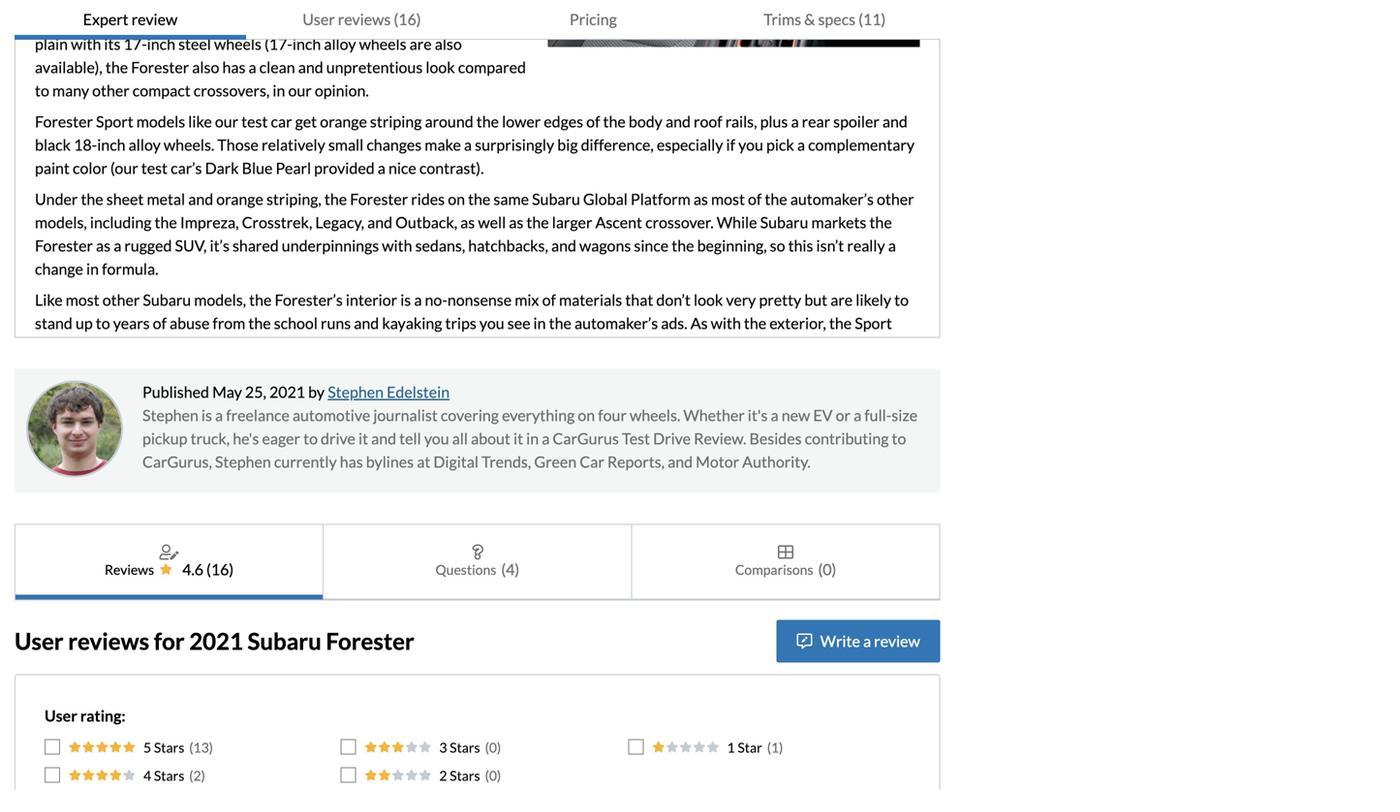 Task type: vqa. For each thing, say whether or not it's contained in the screenshot.
complementary
yes



Task type: describe. For each thing, give the bounding box(es) containing it.
those
[[218, 135, 259, 154]]

user edit image
[[160, 544, 179, 560]]

reviews for (16)
[[338, 10, 391, 29]]

as up "crossover."
[[694, 190, 709, 209]]

paint
[[35, 159, 70, 178]]

is for interior
[[401, 290, 411, 309]]

pickup
[[143, 429, 188, 448]]

automaker's inside under the sheet metal and orange striping, the forester rides on the same subaru global platform as most of the automaker's other models, including the impreza, crosstrek, legacy, and outback, as well as the larger ascent crossover. while subaru markets the forester as a rugged suv, it's shared underpinnings with sedans, hatchbacks, and wagons since the beginning, so this isn't really a change in formula.
[[791, 190, 874, 209]]

and left cross-
[[574, 337, 599, 356]]

ev
[[814, 406, 833, 425]]

all
[[452, 429, 468, 448]]

a down including
[[114, 236, 121, 255]]

on inside the "published may 25, 2021 by stephen edelstein stephen is a freelance automotive journalist covering everything on four wheels. whether it's a new ev or a full-size pickup truck, he's eager to drive it and tell you all about it in a cargurus test drive review. besides contributing to cargurus, stephen currently has bylines at digital trends, green car reports, and motor authority."
[[578, 406, 595, 425]]

color
[[73, 159, 107, 178]]

the down are at the right top
[[830, 314, 852, 333]]

comparisons (0)
[[736, 560, 837, 579]]

rugged
[[124, 236, 172, 255]]

impreza,
[[180, 213, 239, 232]]

alloy
[[129, 135, 161, 154]]

stars for 3 stars
[[450, 739, 480, 756]]

striping
[[370, 112, 422, 131]]

stitching.
[[643, 337, 705, 356]]

for
[[154, 627, 185, 655]]

a left nice
[[378, 159, 386, 178]]

the up legacy,
[[325, 190, 347, 209]]

under
[[35, 190, 78, 209]]

the up the well
[[468, 190, 491, 209]]

and down larger
[[552, 236, 577, 255]]

specs
[[819, 10, 856, 29]]

write a review button
[[777, 620, 941, 663]]

look
[[694, 290, 723, 309]]

very
[[726, 290, 756, 309]]

the up so
[[765, 190, 788, 209]]

of down abuse
[[193, 337, 206, 356]]

edelstein
[[387, 383, 450, 401]]

car's
[[171, 159, 202, 178]]

and up bylines
[[371, 429, 397, 448]]

and up impreza,
[[188, 190, 213, 209]]

and right spoiler
[[883, 112, 908, 131]]

everything
[[502, 406, 575, 425]]

a right "adds" at left
[[136, 337, 144, 356]]

other inside like most other subaru models, the forester's interior is a no-nonsense mix of materials that don't look very pretty but are likely to stand up to years of abuse from the school runs and kayaking trips you see in the automaker's ads. as with the exterior, the sport trim level adds a splash of orange to the interior, in the form of both colored trim and cross-stitching.
[[102, 290, 140, 309]]

the down metal
[[155, 213, 177, 232]]

like
[[188, 112, 212, 131]]

it's
[[210, 236, 230, 255]]

2 2 from the left
[[439, 767, 447, 784]]

) for 4 stars ( 2 )
[[201, 767, 205, 784]]

it's
[[748, 406, 768, 425]]

18-
[[74, 135, 97, 154]]

shared
[[233, 236, 279, 255]]

published
[[143, 383, 209, 401]]

full-
[[865, 406, 892, 425]]

user for user rating:
[[45, 706, 77, 725]]

change
[[35, 259, 83, 278]]

form
[[400, 337, 433, 356]]

th large image
[[779, 544, 794, 560]]

test
[[622, 429, 650, 448]]

as down including
[[96, 236, 111, 255]]

changes
[[367, 135, 422, 154]]

are
[[831, 290, 853, 309]]

user for user reviews for 2021 subaru forester
[[15, 627, 64, 655]]

of right mix
[[542, 290, 556, 309]]

&
[[805, 10, 816, 29]]

markets
[[812, 213, 867, 232]]

reports,
[[608, 452, 665, 471]]

is for stephen
[[202, 406, 212, 425]]

dark
[[205, 159, 239, 178]]

lower
[[502, 112, 541, 131]]

most inside like most other subaru models, the forester's interior is a no-nonsense mix of materials that don't look very pretty but are likely to stand up to years of abuse from the school runs and kayaking trips you see in the automaker's ads. as with the exterior, the sport trim level adds a splash of orange to the interior, in the form of both colored trim and cross-stitching.
[[66, 290, 100, 309]]

make
[[425, 135, 461, 154]]

mix
[[515, 290, 539, 309]]

ascent
[[596, 213, 643, 232]]

like
[[35, 290, 63, 309]]

cargurus
[[553, 429, 619, 448]]

) for 1 star ( 1 )
[[779, 739, 784, 756]]

in right interior,
[[359, 337, 372, 356]]

user reviews for 2021 subaru forester
[[15, 627, 415, 655]]

reviews count element
[[207, 558, 234, 581]]

stars for 2 stars
[[450, 767, 480, 784]]

user reviews (16) tab
[[246, 0, 478, 40]]

comparisons
[[736, 561, 814, 578]]

big
[[558, 135, 578, 154]]

2021 for subaru
[[189, 627, 243, 655]]

the down the very
[[744, 314, 767, 333]]

0 for 2 stars ( 0 )
[[489, 767, 497, 784]]

car
[[271, 112, 292, 131]]

so
[[770, 236, 786, 255]]

complementary
[[809, 135, 915, 154]]

from
[[213, 314, 246, 333]]

as down same
[[509, 213, 524, 232]]

a inside button
[[864, 632, 872, 651]]

stars for 5 stars
[[154, 739, 184, 756]]

2 1 from the left
[[772, 739, 779, 756]]

most inside under the sheet metal and orange striping, the forester rides on the same subaru global platform as most of the automaker's other models, including the impreza, crosstrek, legacy, and outback, as well as the larger ascent crossover. while subaru markets the forester as a rugged suv, it's shared underpinnings with sedans, hatchbacks, and wagons since the beginning, so this isn't really a change in formula.
[[712, 190, 745, 209]]

in inside under the sheet metal and orange striping, the forester rides on the same subaru global platform as most of the automaker's other models, including the impreza, crosstrek, legacy, and outback, as well as the larger ascent crossover. while subaru markets the forester as a rugged suv, it's shared underpinnings with sedans, hatchbacks, and wagons since the beginning, so this isn't really a change in formula.
[[86, 259, 99, 278]]

ads.
[[661, 314, 688, 333]]

) for 5 stars ( 13 )
[[209, 739, 213, 756]]

comment alt edit image
[[797, 634, 813, 649]]

4.6 (16)
[[182, 560, 234, 579]]

difference,
[[581, 135, 654, 154]]

since
[[634, 236, 669, 255]]

4
[[143, 767, 151, 784]]

as
[[691, 314, 708, 333]]

authority.
[[743, 452, 811, 471]]

same
[[494, 190, 529, 209]]

the right "from"
[[249, 314, 271, 333]]

orange inside under the sheet metal and orange striping, the forester rides on the same subaru global platform as most of the automaker's other models, including the impreza, crosstrek, legacy, and outback, as well as the larger ascent crossover. while subaru markets the forester as a rugged suv, it's shared underpinnings with sedans, hatchbacks, and wagons since the beginning, so this isn't really a change in formula.
[[216, 190, 264, 209]]

sport inside like most other subaru models, the forester's interior is a no-nonsense mix of materials that don't look very pretty but are likely to stand up to years of abuse from the school runs and kayaking trips you see in the automaker's ads. as with the exterior, the sport trim level adds a splash of orange to the interior, in the form of both colored trim and cross-stitching.
[[855, 314, 893, 333]]

forester's
[[275, 290, 343, 309]]

with inside under the sheet metal and orange striping, the forester rides on the same subaru global platform as most of the automaker's other models, including the impreza, crosstrek, legacy, and outback, as well as the larger ascent crossover. while subaru markets the forester as a rugged suv, it's shared underpinnings with sedans, hatchbacks, and wagons since the beginning, so this isn't really a change in formula.
[[382, 236, 412, 255]]

review inside tab
[[132, 10, 178, 29]]

1 2 from the left
[[193, 767, 201, 784]]

stephen edelstein link
[[328, 383, 450, 401]]

both
[[453, 337, 485, 356]]

and down drive
[[668, 452, 693, 471]]

he's
[[233, 429, 259, 448]]

edges
[[544, 112, 584, 131]]

outback,
[[396, 213, 458, 232]]

a right make
[[464, 135, 472, 154]]

the down "crossover."
[[672, 236, 695, 255]]

you inside the "published may 25, 2021 by stephen edelstein stephen is a freelance automotive journalist covering everything on four wheels. whether it's a new ev or a full-size pickup truck, he's eager to drive it and tell you all about it in a cargurus test drive review. besides contributing to cargurus, stephen currently has bylines at digital trends, green car reports, and motor authority."
[[424, 429, 449, 448]]

cross-
[[602, 337, 643, 356]]

and right legacy,
[[368, 213, 393, 232]]

(11)
[[859, 10, 886, 29]]

the left forester's
[[249, 290, 272, 309]]

like most other subaru models, the forester's interior is a no-nonsense mix of materials that don't look very pretty but are likely to stand up to years of abuse from the school runs and kayaking trips you see in the automaker's ads. as with the exterior, the sport trim level adds a splash of orange to the interior, in the form of both colored trim and cross-stitching.
[[35, 290, 909, 356]]

5 stars ( 13 )
[[143, 739, 213, 756]]

a right it's
[[771, 406, 779, 425]]

automaker's inside like most other subaru models, the forester's interior is a no-nonsense mix of materials that don't look very pretty but are likely to stand up to years of abuse from the school runs and kayaking trips you see in the automaker's ads. as with the exterior, the sport trim level adds a splash of orange to the interior, in the form of both colored trim and cross-stitching.
[[575, 314, 658, 333]]

kayaking
[[382, 314, 442, 333]]

formula.
[[102, 259, 158, 278]]

our
[[215, 112, 239, 131]]

contributing
[[805, 429, 889, 448]]

1 vertical spatial stephen
[[143, 406, 199, 425]]

stand
[[35, 314, 73, 333]]

nice
[[389, 159, 417, 178]]

black
[[35, 135, 71, 154]]

abuse
[[170, 314, 210, 333]]

4.6
[[182, 560, 204, 579]]

you inside forester sport models like our test car get orange striping around the lower edges of the body and roof rails, plus a rear spoiler and black 18-inch alloy wheels. those relatively small changes make a surprisingly big difference, especially if you pick a complementary paint color (our test car's dark blue pearl provided a nice contrast).
[[739, 135, 764, 154]]

rails,
[[726, 112, 758, 131]]

crossover.
[[646, 213, 714, 232]]

a right really
[[889, 236, 897, 255]]

but
[[805, 290, 828, 309]]

the down school
[[277, 337, 300, 356]]

comparisons count element
[[819, 558, 837, 581]]

orange inside like most other subaru models, the forester's interior is a no-nonsense mix of materials that don't look very pretty but are likely to stand up to years of abuse from the school runs and kayaking trips you see in the automaker's ads. as with the exterior, the sport trim level adds a splash of orange to the interior, in the form of both colored trim and cross-stitching.
[[209, 337, 257, 356]]

the up difference,
[[604, 112, 626, 131]]

1 it from the left
[[359, 429, 368, 448]]

2 vertical spatial stephen
[[215, 452, 271, 471]]

exterior,
[[770, 314, 827, 333]]

0 for 3 stars ( 0 )
[[489, 739, 497, 756]]



Task type: locate. For each thing, give the bounding box(es) containing it.
1 vertical spatial automaker's
[[575, 314, 658, 333]]

trim right colored
[[542, 337, 571, 356]]

beginning,
[[698, 236, 767, 255]]

2021 for by
[[269, 383, 305, 401]]

0 horizontal spatial 2
[[193, 767, 201, 784]]

wheels. up drive
[[630, 406, 681, 425]]

0 vertical spatial review
[[132, 10, 178, 29]]

level
[[67, 337, 98, 356]]

2 tab list from the top
[[15, 524, 941, 601]]

roof
[[694, 112, 723, 131]]

rides
[[411, 190, 445, 209]]

( up '4 stars ( 2 )'
[[189, 739, 193, 756]]

is inside the "published may 25, 2021 by stephen edelstein stephen is a freelance automotive journalist covering everything on four wheels. whether it's a new ev or a full-size pickup truck, he's eager to drive it and tell you all about it in a cargurus test drive review. besides contributing to cargurus, stephen currently has bylines at digital trends, green car reports, and motor authority."
[[202, 406, 212, 425]]

stars right 5
[[154, 739, 184, 756]]

forester
[[35, 112, 93, 131], [350, 190, 408, 209], [35, 236, 93, 255], [326, 627, 415, 655]]

review.
[[694, 429, 747, 448]]

spoiler
[[834, 112, 880, 131]]

0 horizontal spatial models,
[[35, 213, 87, 232]]

small
[[328, 135, 364, 154]]

2
[[193, 767, 201, 784], [439, 767, 447, 784]]

test
[[242, 112, 268, 131], [141, 159, 168, 178]]

user reviews (16)
[[303, 10, 421, 29]]

on inside under the sheet metal and orange striping, the forester rides on the same subaru global platform as most of the automaker's other models, including the impreza, crosstrek, legacy, and outback, as well as the larger ascent crossover. while subaru markets the forester as a rugged suv, it's shared underpinnings with sedans, hatchbacks, and wagons since the beginning, so this isn't really a change in formula.
[[448, 190, 465, 209]]

2 down 3
[[439, 767, 447, 784]]

) right star
[[779, 739, 784, 756]]

1 vertical spatial (16)
[[207, 560, 234, 579]]

the
[[477, 112, 499, 131], [604, 112, 626, 131], [81, 190, 103, 209], [325, 190, 347, 209], [468, 190, 491, 209], [765, 190, 788, 209], [155, 213, 177, 232], [527, 213, 549, 232], [870, 213, 893, 232], [672, 236, 695, 255], [249, 290, 272, 309], [249, 314, 271, 333], [549, 314, 572, 333], [744, 314, 767, 333], [830, 314, 852, 333], [277, 337, 300, 356], [375, 337, 398, 356]]

cargurus,
[[143, 452, 212, 471]]

1 horizontal spatial sport
[[855, 314, 893, 333]]

models, inside like most other subaru models, the forester's interior is a no-nonsense mix of materials that don't look very pretty but are likely to stand up to years of abuse from the school runs and kayaking trips you see in the automaker's ads. as with the exterior, the sport trim level adds a splash of orange to the interior, in the form of both colored trim and cross-stitching.
[[194, 290, 246, 309]]

automotive
[[293, 406, 371, 425]]

with down the outback,
[[382, 236, 412, 255]]

2 horizontal spatial you
[[739, 135, 764, 154]]

on up cargurus
[[578, 406, 595, 425]]

in inside the "published may 25, 2021 by stephen edelstein stephen is a freelance automotive journalist covering everything on four wheels. whether it's a new ev or a full-size pickup truck, he's eager to drive it and tell you all about it in a cargurus test drive review. besides contributing to cargurus, stephen currently has bylines at digital trends, green car reports, and motor authority."
[[527, 429, 539, 448]]

1 vertical spatial reviews
[[68, 627, 149, 655]]

likely
[[856, 290, 892, 309]]

contrast).
[[420, 159, 484, 178]]

) for 2 stars ( 0 )
[[497, 767, 501, 784]]

stars right 4
[[154, 767, 184, 784]]

wheels.
[[164, 135, 215, 154], [630, 406, 681, 425]]

0 up 2 stars ( 0 )
[[489, 739, 497, 756]]

of up while
[[748, 190, 762, 209]]

0 vertical spatial sport
[[96, 112, 133, 131]]

suv,
[[175, 236, 207, 255]]

four
[[598, 406, 627, 425]]

0 vertical spatial 2021
[[269, 383, 305, 401]]

other up years
[[102, 290, 140, 309]]

0 vertical spatial reviews
[[338, 10, 391, 29]]

1 vertical spatial 0
[[489, 767, 497, 784]]

runs
[[321, 314, 351, 333]]

and up especially
[[666, 112, 691, 131]]

2 trim from the left
[[542, 337, 571, 356]]

0 horizontal spatial you
[[424, 429, 449, 448]]

to right likely
[[895, 290, 909, 309]]

1 vertical spatial tab list
[[15, 524, 941, 601]]

you inside like most other subaru models, the forester's interior is a no-nonsense mix of materials that don't look very pretty but are likely to stand up to years of abuse from the school runs and kayaking trips you see in the automaker's ads. as with the exterior, the sport trim level adds a splash of orange to the interior, in the form of both colored trim and cross-stitching.
[[480, 314, 505, 333]]

get
[[295, 112, 317, 131]]

1 0 from the top
[[489, 739, 497, 756]]

( for 2 stars
[[485, 767, 489, 784]]

1 horizontal spatial you
[[480, 314, 505, 333]]

2021 subaru forester test drive review lookandfeelimage image
[[548, 0, 921, 47]]

blue
[[242, 159, 273, 178]]

0 vertical spatial with
[[382, 236, 412, 255]]

you left all on the left
[[424, 429, 449, 448]]

25,
[[245, 383, 266, 401]]

1 horizontal spatial trim
[[542, 337, 571, 356]]

1 vertical spatial other
[[102, 290, 140, 309]]

is up the truck,
[[202, 406, 212, 425]]

1 vertical spatial most
[[66, 290, 100, 309]]

the down 'materials'
[[549, 314, 572, 333]]

0 horizontal spatial trim
[[35, 337, 64, 356]]

4 stars ( 2 )
[[143, 767, 205, 784]]

with
[[382, 236, 412, 255], [711, 314, 741, 333]]

1 horizontal spatial automaker's
[[791, 190, 874, 209]]

1 left star
[[728, 739, 735, 756]]

( for 4 stars
[[189, 767, 193, 784]]

2 vertical spatial user
[[45, 706, 77, 725]]

1 vertical spatial review
[[875, 632, 921, 651]]

1 right star
[[772, 739, 779, 756]]

2 vertical spatial orange
[[209, 337, 257, 356]]

1 horizontal spatial reviews
[[338, 10, 391, 29]]

wheels. up car's
[[164, 135, 215, 154]]

most up up
[[66, 290, 100, 309]]

( down 13
[[189, 767, 193, 784]]

1 horizontal spatial review
[[875, 632, 921, 651]]

trims & specs (11)
[[764, 10, 886, 29]]

tab panel
[[15, 0, 941, 358]]

in right change
[[86, 259, 99, 278]]

trims & specs (11) tab
[[709, 0, 941, 40]]

the left larger
[[527, 213, 549, 232]]

( right star
[[768, 739, 772, 756]]

reviews
[[105, 561, 154, 578]]

0 vertical spatial is
[[401, 290, 411, 309]]

forester inside forester sport models like our test car get orange striping around the lower edges of the body and roof rails, plus a rear spoiler and black 18-inch alloy wheels. those relatively small changes make a surprisingly big difference, especially if you pick a complementary paint color (our test car's dark blue pearl provided a nice contrast).
[[35, 112, 93, 131]]

1 horizontal spatial 1
[[772, 739, 779, 756]]

0 vertical spatial you
[[739, 135, 764, 154]]

a right or
[[854, 406, 862, 425]]

reviews for for
[[68, 627, 149, 655]]

with inside like most other subaru models, the forester's interior is a no-nonsense mix of materials that don't look very pretty but are likely to stand up to years of abuse from the school runs and kayaking trips you see in the automaker's ads. as with the exterior, the sport trim level adds a splash of orange to the interior, in the form of both colored trim and cross-stitching.
[[711, 314, 741, 333]]

1 vertical spatial you
[[480, 314, 505, 333]]

besides
[[750, 429, 802, 448]]

to right up
[[96, 314, 110, 333]]

motor
[[696, 452, 740, 471]]

sport down likely
[[855, 314, 893, 333]]

2 0 from the top
[[489, 767, 497, 784]]

nonsense
[[448, 290, 512, 309]]

eager
[[262, 429, 301, 448]]

digital
[[434, 452, 479, 471]]

0 horizontal spatial review
[[132, 10, 178, 29]]

2021 inside the "published may 25, 2021 by stephen edelstein stephen is a freelance automotive journalist covering everything on four wheels. whether it's a new ev or a full-size pickup truck, he's eager to drive it and tell you all about it in a cargurus test drive review. besides contributing to cargurus, stephen currently has bylines at digital trends, green car reports, and motor authority."
[[269, 383, 305, 401]]

write
[[821, 632, 861, 651]]

1 vertical spatial 2021
[[189, 627, 243, 655]]

inch
[[97, 135, 126, 154]]

question image
[[472, 544, 484, 560]]

of up splash
[[153, 314, 167, 333]]

2021 right for
[[189, 627, 243, 655]]

0 vertical spatial 0
[[489, 739, 497, 756]]

(4)
[[501, 560, 520, 579]]

1 horizontal spatial other
[[877, 190, 915, 209]]

) for 3 stars ( 0 )
[[497, 739, 501, 756]]

if
[[727, 135, 736, 154]]

(our
[[110, 159, 138, 178]]

( for 3 stars
[[485, 739, 489, 756]]

it up trends,
[[514, 429, 524, 448]]

1 horizontal spatial stephen
[[215, 452, 271, 471]]

0 horizontal spatial 2021
[[189, 627, 243, 655]]

of inside forester sport models like our test car get orange striping around the lower edges of the body and roof rails, plus a rear spoiler and black 18-inch alloy wheels. those relatively small changes make a surprisingly big difference, especially if you pick a complementary paint color (our test car's dark blue pearl provided a nice contrast).
[[587, 112, 601, 131]]

review right write
[[875, 632, 921, 651]]

school
[[274, 314, 318, 333]]

0 horizontal spatial reviews
[[68, 627, 149, 655]]

questions count element
[[501, 558, 520, 581]]

a down everything
[[542, 429, 550, 448]]

0 vertical spatial other
[[877, 190, 915, 209]]

up
[[76, 314, 93, 333]]

in right see
[[534, 314, 546, 333]]

( down 3 stars ( 0 )
[[485, 767, 489, 784]]

test left 'car'
[[242, 112, 268, 131]]

orange inside forester sport models like our test car get orange striping around the lower edges of the body and roof rails, plus a rear spoiler and black 18-inch alloy wheels. those relatively small changes make a surprisingly big difference, especially if you pick a complementary paint color (our test car's dark blue pearl provided a nice contrast).
[[320, 112, 367, 131]]

to down size
[[892, 429, 907, 448]]

13
[[193, 739, 209, 756]]

0 vertical spatial models,
[[35, 213, 87, 232]]

currently
[[274, 452, 337, 471]]

to
[[895, 290, 909, 309], [96, 314, 110, 333], [260, 337, 274, 356], [304, 429, 318, 448], [892, 429, 907, 448]]

(0)
[[819, 560, 837, 579]]

(16) inside tab
[[394, 10, 421, 29]]

0 vertical spatial wheels.
[[164, 135, 215, 154]]

truck,
[[191, 429, 230, 448]]

2 it from the left
[[514, 429, 524, 448]]

is
[[401, 290, 411, 309], [202, 406, 212, 425]]

or
[[836, 406, 851, 425]]

pretty
[[759, 290, 802, 309]]

by
[[308, 383, 325, 401]]

tab list containing 4.6
[[15, 524, 941, 601]]

in
[[86, 259, 99, 278], [534, 314, 546, 333], [359, 337, 372, 356], [527, 429, 539, 448]]

review inside button
[[875, 632, 921, 651]]

models,
[[35, 213, 87, 232], [194, 290, 246, 309]]

0 horizontal spatial other
[[102, 290, 140, 309]]

1 tab list from the top
[[15, 0, 941, 40]]

of left both on the top of the page
[[436, 337, 450, 356]]

striping,
[[267, 190, 322, 209]]

wagons
[[580, 236, 631, 255]]

tab panel containing forester sport models like our test car get orange striping around the lower edges of the body and roof rails, plus a rear spoiler and black 18-inch alloy wheels. those relatively small changes make a surprisingly big difference, especially if you pick a complementary paint color (our test car's dark blue pearl provided a nice contrast).
[[15, 0, 941, 358]]

0 vertical spatial stephen
[[328, 383, 384, 401]]

you down nonsense
[[480, 314, 505, 333]]

0 horizontal spatial test
[[141, 159, 168, 178]]

don't
[[657, 290, 691, 309]]

user inside tab
[[303, 10, 335, 29]]

on right rides
[[448, 190, 465, 209]]

0 vertical spatial automaker's
[[791, 190, 874, 209]]

1 horizontal spatial most
[[712, 190, 745, 209]]

0 horizontal spatial it
[[359, 429, 368, 448]]

1 vertical spatial orange
[[216, 190, 264, 209]]

1 horizontal spatial models,
[[194, 290, 246, 309]]

2 vertical spatial you
[[424, 429, 449, 448]]

a right pick
[[798, 135, 806, 154]]

stars right 3
[[450, 739, 480, 756]]

wheels. inside the "published may 25, 2021 by stephen edelstein stephen is a freelance automotive journalist covering everything on four wheels. whether it's a new ev or a full-size pickup truck, he's eager to drive it and tell you all about it in a cargurus test drive review. besides contributing to cargurus, stephen currently has bylines at digital trends, green car reports, and motor authority."
[[630, 406, 681, 425]]

0 horizontal spatial 1
[[728, 739, 735, 756]]

1 horizontal spatial wheels.
[[630, 406, 681, 425]]

0 horizontal spatial stephen
[[143, 406, 199, 425]]

wheels. inside forester sport models like our test car get orange striping around the lower edges of the body and roof rails, plus a rear spoiler and black 18-inch alloy wheels. those relatively small changes make a surprisingly big difference, especially if you pick a complementary paint color (our test car's dark blue pearl provided a nice contrast).
[[164, 135, 215, 154]]

tab list containing expert review
[[15, 0, 941, 40]]

0 vertical spatial tab list
[[15, 0, 941, 40]]

models, up "from"
[[194, 290, 246, 309]]

0 vertical spatial on
[[448, 190, 465, 209]]

as left the well
[[461, 213, 475, 232]]

orange up small
[[320, 112, 367, 131]]

surprisingly
[[475, 135, 555, 154]]

review right expert
[[132, 10, 178, 29]]

stephen up "automotive" at the left bottom
[[328, 383, 384, 401]]

with right as
[[711, 314, 741, 333]]

bylines
[[366, 452, 414, 471]]

automaker's up cross-
[[575, 314, 658, 333]]

a right plus
[[791, 112, 799, 131]]

drive
[[653, 429, 691, 448]]

0 horizontal spatial most
[[66, 290, 100, 309]]

) down 3 stars ( 0 )
[[497, 767, 501, 784]]

1
[[728, 739, 735, 756], [772, 739, 779, 756]]

1 vertical spatial is
[[202, 406, 212, 425]]

2 down 13
[[193, 767, 201, 784]]

to up the currently
[[304, 429, 318, 448]]

a right write
[[864, 632, 872, 651]]

0 horizontal spatial wheels.
[[164, 135, 215, 154]]

3 stars ( 0 )
[[439, 739, 501, 756]]

of inside under the sheet metal and orange striping, the forester rides on the same subaru global platform as most of the automaker's other models, including the impreza, crosstrek, legacy, and outback, as well as the larger ascent crossover. while subaru markets the forester as a rugged suv, it's shared underpinnings with sedans, hatchbacks, and wagons since the beginning, so this isn't really a change in formula.
[[748, 190, 762, 209]]

sport up inch
[[96, 112, 133, 131]]

1 vertical spatial on
[[578, 406, 595, 425]]

tab list
[[15, 0, 941, 40], [15, 524, 941, 601]]

of right edges
[[587, 112, 601, 131]]

and down interior
[[354, 314, 379, 333]]

1 star ( 1 )
[[728, 739, 784, 756]]

0 horizontal spatial with
[[382, 236, 412, 255]]

in down everything
[[527, 429, 539, 448]]

the left form
[[375, 337, 398, 356]]

1 vertical spatial with
[[711, 314, 741, 333]]

sport inside forester sport models like our test car get orange striping around the lower edges of the body and roof rails, plus a rear spoiler and black 18-inch alloy wheels. those relatively small changes make a surprisingly big difference, especially if you pick a complementary paint color (our test car's dark blue pearl provided a nice contrast).
[[96, 112, 133, 131]]

sheet
[[106, 190, 144, 209]]

whether
[[684, 406, 745, 425]]

you right the if
[[739, 135, 764, 154]]

0 vertical spatial user
[[303, 10, 335, 29]]

stars for 4 stars
[[154, 767, 184, 784]]

1 horizontal spatial test
[[242, 112, 268, 131]]

hatchbacks,
[[469, 236, 549, 255]]

1 horizontal spatial is
[[401, 290, 411, 309]]

expert review
[[83, 10, 178, 29]]

1 vertical spatial models,
[[194, 290, 246, 309]]

1 horizontal spatial with
[[711, 314, 741, 333]]

other inside under the sheet metal and orange striping, the forester rides on the same subaru global platform as most of the automaker's other models, including the impreza, crosstrek, legacy, and outback, as well as the larger ascent crossover. while subaru markets the forester as a rugged suv, it's shared underpinnings with sedans, hatchbacks, and wagons since the beginning, so this isn't really a change in formula.
[[877, 190, 915, 209]]

tell
[[400, 429, 421, 448]]

( for 5 stars
[[189, 739, 193, 756]]

plus
[[761, 112, 788, 131]]

0 horizontal spatial sport
[[96, 112, 133, 131]]

write a review
[[821, 632, 921, 651]]

freelance
[[226, 406, 290, 425]]

a left no-
[[414, 290, 422, 309]]

user for user reviews (16)
[[303, 10, 335, 29]]

models
[[136, 112, 185, 131]]

is inside like most other subaru models, the forester's interior is a no-nonsense mix of materials that don't look very pretty but are likely to stand up to years of abuse from the school runs and kayaking trips you see in the automaker's ads. as with the exterior, the sport trim level adds a splash of orange to the interior, in the form of both colored trim and cross-stitching.
[[401, 290, 411, 309]]

is up kayaking
[[401, 290, 411, 309]]

trim
[[35, 337, 64, 356], [542, 337, 571, 356]]

rear
[[802, 112, 831, 131]]

1 horizontal spatial on
[[578, 406, 595, 425]]

0 horizontal spatial (16)
[[207, 560, 234, 579]]

expert review tab
[[15, 0, 246, 40]]

stephen down he's
[[215, 452, 271, 471]]

0 horizontal spatial on
[[448, 190, 465, 209]]

1 vertical spatial test
[[141, 159, 168, 178]]

) right 5
[[209, 739, 213, 756]]

0 vertical spatial orange
[[320, 112, 367, 131]]

crosstrek,
[[242, 213, 312, 232]]

trim down stand
[[35, 337, 64, 356]]

user
[[303, 10, 335, 29], [15, 627, 64, 655], [45, 706, 77, 725]]

0 vertical spatial (16)
[[394, 10, 421, 29]]

2021 left by
[[269, 383, 305, 401]]

a down may
[[215, 406, 223, 425]]

while
[[717, 213, 758, 232]]

0 horizontal spatial automaker's
[[575, 314, 658, 333]]

1 trim from the left
[[35, 337, 64, 356]]

trends,
[[482, 452, 531, 471]]

to up 25,
[[260, 337, 274, 356]]

models, down under
[[35, 213, 87, 232]]

the down color
[[81, 190, 103, 209]]

including
[[90, 213, 152, 232]]

at
[[417, 452, 431, 471]]

test down alloy
[[141, 159, 168, 178]]

0 down 3 stars ( 0 )
[[489, 767, 497, 784]]

other up really
[[877, 190, 915, 209]]

0 vertical spatial most
[[712, 190, 745, 209]]

2 horizontal spatial stephen
[[328, 383, 384, 401]]

1 vertical spatial sport
[[855, 314, 893, 333]]

1 horizontal spatial 2021
[[269, 383, 305, 401]]

new
[[782, 406, 811, 425]]

colored
[[488, 337, 539, 356]]

splash
[[147, 337, 190, 356]]

the up really
[[870, 213, 893, 232]]

automaker's
[[791, 190, 874, 209], [575, 314, 658, 333]]

( up 2 stars ( 0 )
[[485, 739, 489, 756]]

pricing tab
[[478, 0, 709, 40]]

) down 13
[[201, 767, 205, 784]]

0 vertical spatial test
[[242, 112, 268, 131]]

1 horizontal spatial it
[[514, 429, 524, 448]]

has
[[340, 452, 363, 471]]

subaru inside like most other subaru models, the forester's interior is a no-nonsense mix of materials that don't look very pretty but are likely to stand up to years of abuse from the school runs and kayaking trips you see in the automaker's ads. as with the exterior, the sport trim level adds a splash of orange to the interior, in the form of both colored trim and cross-stitching.
[[143, 290, 191, 309]]

0 horizontal spatial is
[[202, 406, 212, 425]]

1 vertical spatial wheels.
[[630, 406, 681, 425]]

1 vertical spatial user
[[15, 627, 64, 655]]

( for 1 star
[[768, 739, 772, 756]]

stephen down published
[[143, 406, 199, 425]]

models, inside under the sheet metal and orange striping, the forester rides on the same subaru global platform as most of the automaker's other models, including the impreza, crosstrek, legacy, and outback, as well as the larger ascent crossover. while subaru markets the forester as a rugged suv, it's shared underpinnings with sedans, hatchbacks, and wagons since the beginning, so this isn't really a change in formula.
[[35, 213, 87, 232]]

the left lower
[[477, 112, 499, 131]]

reviews inside tab
[[338, 10, 391, 29]]

1 1 from the left
[[728, 739, 735, 756]]

)
[[209, 739, 213, 756], [497, 739, 501, 756], [779, 739, 784, 756], [201, 767, 205, 784], [497, 767, 501, 784]]

orange down blue
[[216, 190, 264, 209]]

no-
[[425, 290, 448, 309]]

1 horizontal spatial (16)
[[394, 10, 421, 29]]

1 horizontal spatial 2
[[439, 767, 447, 784]]



